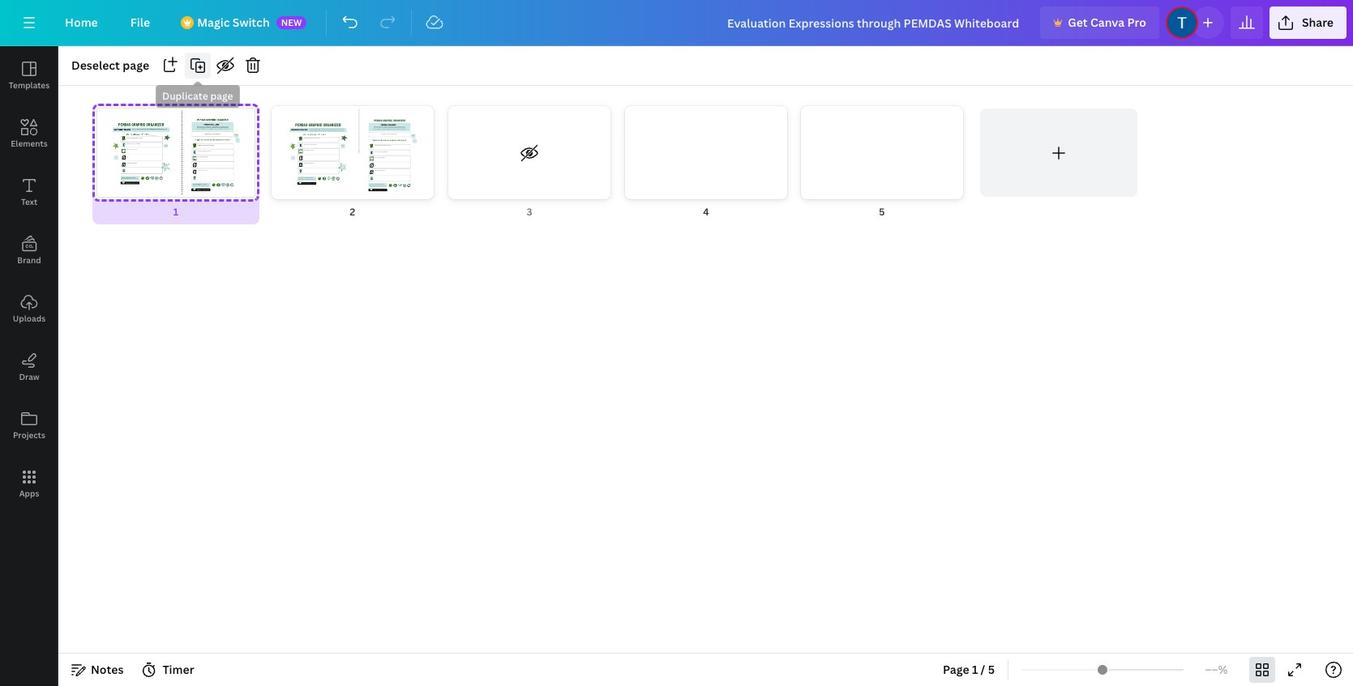 Task type: vqa. For each thing, say whether or not it's contained in the screenshot.
topmost Language settings
no



Task type: describe. For each thing, give the bounding box(es) containing it.
0 vertical spatial how
[[298, 177, 300, 178]]

0 horizontal spatial multiply
[[306, 149, 309, 150]]

organizer inside the pemdas graphic organizer independent practice friendly challenge using the pemdas graphic organizer, evaluate the given expression on your own. keeping in mind the order of operations, complete the number sentence below. challenge a friend or a classmate by creating your own number sentence. type the expression you want your partner to answer in the space below. you may add a story or trivia to help your classmate visualize the expression.
[[393, 118, 405, 122]]

1 vertical spatial about
[[376, 184, 379, 185]]

1 horizontal spatial now, multiply or divide!
[[375, 157, 385, 158]]

––% button
[[1190, 658, 1243, 684]]

1 horizontal spatial here?
[[373, 185, 376, 186]]

0 vertical spatial did
[[304, 144, 305, 145]]

0 horizontal spatial finally,
[[304, 162, 306, 164]]

own inside friendly challenge challenge a friend or a classmate by creating your own number sentence. type the expression you want your partner to answer in the space below.
[[963, 209, 974, 216]]

uploads
[[13, 313, 46, 324]]

0 horizontal spatial pemdas graphic organizer
[[295, 122, 341, 127]]

page
[[943, 662, 969, 678]]

text button
[[0, 163, 58, 221]]

given
[[331, 129, 333, 130]]

0 vertical spatial notice
[[307, 144, 310, 145]]

0 vertical spatial here?
[[303, 178, 305, 180]]

0 vertical spatial duration:
[[307, 183, 311, 184]]

graphic inside the pemdas graphic organizer independent practice friendly challenge using the pemdas graphic organizer, evaluate the given expression on your own. keeping in mind the order of operations, complete the number sentence below. challenge a friend or a classmate by creating your own number sentence. type the expression you want your partner to answer in the space below. you may add a story or trivia to help your classmate visualize the expression.
[[383, 118, 392, 122]]

duplicate page
[[162, 89, 233, 103]]

get
[[1068, 15, 1088, 30]]

canva
[[1090, 15, 1125, 30]]

pemdas up may
[[374, 118, 382, 122]]

classmate inside friendly challenge challenge a friend or a classmate by creating your own number sentence. type the expression you want your partner to answer in the space below.
[[891, 209, 918, 216]]

organizer,
[[321, 129, 325, 130]]

1 horizontal spatial emoji
[[369, 185, 372, 186]]

friend inside the pemdas graphic organizer independent practice friendly challenge using the pemdas graphic organizer, evaluate the given expression on your own. keeping in mind the order of operations, complete the number sentence below. challenge a friend or a classmate by creating your own number sentence. type the expression you want your partner to answer in the space below. you may add a story or trivia to help your classmate visualize the expression.
[[379, 126, 381, 127]]

1 horizontal spatial did you notice any exponents? start with numbers that are grouped.
[[374, 145, 391, 152]]

0 vertical spatial not
[[301, 178, 302, 180]]

0 vertical spatial emoji!
[[312, 178, 314, 180]]

main menu bar
[[0, 0, 1353, 46]]

1 vertical spatial multiply
[[377, 157, 380, 158]]

timer
[[163, 662, 194, 678]]

type inside friendly challenge challenge a friend or a classmate by creating your own number sentence. type the expression you want your partner to answer in the space below.
[[832, 216, 845, 223]]

expression inside friendly challenge challenge a friend or a classmate by creating your own number sentence. type the expression you want your partner to answer in the space below.
[[856, 216, 884, 223]]

creating inside friendly challenge challenge a friend or a classmate by creating your own number sentence. type the expression you want your partner to answer in the space below.
[[926, 209, 948, 216]]

1 vertical spatial subtract!
[[381, 170, 385, 171]]

independent
[[291, 129, 300, 131]]

pemdas up friendly challenge challenge a friend or a classmate by creating your own number sentence. type the expression you want your partner to answer in the space below.
[[833, 162, 883, 182]]

0 horizontal spatial start
[[303, 138, 306, 139]]

0 horizontal spatial 5
[[880, 205, 885, 219]]

friendly inside the pemdas graphic organizer independent practice friendly challenge using the pemdas graphic organizer, evaluate the given expression on your own. keeping in mind the order of operations, complete the number sentence below. challenge a friend or a classmate by creating your own number sentence. type the expression you want your partner to answer in the space below. you may add a story or trivia to help your classmate visualize the expression.
[[381, 124, 387, 126]]

notes button
[[65, 658, 130, 684]]

want inside the pemdas graphic organizer independent practice friendly challenge using the pemdas graphic organizer, evaluate the given expression on your own. keeping in mind the order of operations, complete the number sentence below. challenge a friend or a classmate by creating your own number sentence. type the expression you want your partner to answer in the space below. you may add a story or trivia to help your classmate visualize the expression.
[[384, 127, 386, 128]]

text
[[21, 196, 37, 208]]

0 vertical spatial emoji
[[298, 178, 301, 180]]

you inside friendly challenge challenge a friend or a classmate by creating your own number sentence. type the expression you want your partner to answer in the space below.
[[885, 216, 895, 223]]

sentence. inside friendly challenge challenge a friend or a classmate by creating your own number sentence. type the expression you want your partner to answer in the space below.
[[997, 209, 1022, 216]]

timer button
[[137, 658, 201, 684]]

12
[[322, 133, 324, 136]]

0 horizontal spatial 1
[[173, 205, 178, 219]]

page 1 / 5
[[943, 662, 995, 678]]

0 horizontal spatial now, multiply or divide!
[[304, 149, 314, 150]]

1 horizontal spatial duration:
[[378, 189, 382, 191]]

2 horizontal spatial pemdas graphic organizer
[[833, 162, 1021, 182]]

get canva pro
[[1068, 15, 1146, 30]]

0 horizontal spatial did you notice any exponents? start with numbers that are grouped.
[[303, 138, 320, 145]]

6
[[308, 133, 309, 136]]

1 inside button
[[972, 662, 978, 678]]

0 horizontal spatial divide!
[[311, 149, 314, 150]]

1 horizontal spatial are
[[385, 145, 386, 146]]

by inside friendly challenge challenge a friend or a classmate by creating your own number sentence. type the expression you want your partner to answer in the space below.
[[919, 209, 925, 216]]

templates button
[[0, 46, 58, 105]]

home
[[65, 15, 98, 30]]

0 vertical spatial suggested duration: 20 mins.
[[302, 183, 315, 184]]

1 horizontal spatial start
[[374, 145, 377, 146]]

draw
[[19, 371, 39, 383]]

1 horizontal spatial e
[[371, 150, 372, 154]]

apps
[[19, 488, 39, 499]]

sentence. inside the pemdas graphic organizer independent practice friendly challenge using the pemdas graphic organizer, evaluate the given expression on your own. keeping in mind the order of operations, complete the number sentence below. challenge a friend or a classmate by creating your own number sentence. type the expression you want your partner to answer in the space below. you may add a story or trivia to help your classmate visualize the expression.
[[401, 126, 405, 127]]

below. inside friendly challenge challenge a friend or a classmate by creating your own number sentence. type the expression you want your partner to answer in the space below.
[[1004, 216, 1021, 223]]

0 horizontal spatial with
[[306, 138, 308, 139]]

magic
[[197, 15, 230, 30]]

1 vertical spatial emoji!
[[383, 185, 385, 186]]

on
[[338, 129, 339, 130]]

0 horizontal spatial that
[[312, 138, 314, 139]]

0 horizontal spatial to
[[385, 128, 386, 130]]

0 vertical spatial suggested
[[302, 183, 307, 184]]

1 vertical spatial finally,
[[374, 170, 377, 171]]

may
[[375, 128, 377, 130]]

or inside friendly challenge challenge a friend or a classmate by creating your own number sentence. type the expression you want your partner to answer in the space below.
[[880, 209, 885, 216]]

0 vertical spatial finally, add or subtract!
[[304, 162, 314, 164]]

to inside friendly challenge challenge a friend or a classmate by creating your own number sentence. type the expression you want your partner to answer in the space below.
[[944, 216, 950, 223]]

graphic
[[317, 129, 320, 130]]

0 vertical spatial feel
[[303, 177, 305, 178]]

4
[[703, 205, 709, 219]]

friend inside friendly challenge challenge a friend or a classmate by creating your own number sentence. type the expression you want your partner to answer in the space below.
[[863, 209, 878, 216]]

projects
[[13, 430, 45, 441]]

story
[[379, 128, 382, 130]]

0 vertical spatial are
[[314, 138, 315, 139]]

1 horizontal spatial in
[[397, 127, 398, 128]]

0 vertical spatial below.
[[402, 127, 405, 128]]

home link
[[52, 6, 111, 39]]

pemdas left "graphic"
[[313, 129, 317, 130]]

0 horizontal spatial e
[[300, 143, 301, 147]]

you inside the pemdas graphic organizer independent practice friendly challenge using the pemdas graphic organizer, evaluate the given expression on your own. keeping in mind the order of operations, complete the number sentence below. challenge a friend or a classmate by creating your own number sentence. type the expression you want your partner to answer in the space below. you may add a story or trivia to help your classmate visualize the expression.
[[382, 127, 384, 128]]

of
[[320, 130, 321, 131]]

1 vertical spatial suggested duration: 20 mins.
[[373, 189, 386, 191]]

1 vertical spatial add
[[307, 162, 308, 164]]

deselect page button
[[65, 53, 156, 79]]

apps button
[[0, 455, 58, 513]]

pemdas graphic organizer independent practice friendly challenge using the pemdas graphic organizer, evaluate the given expression on your own. keeping in mind the order of operations, complete the number sentence below. challenge a friend or a classmate by creating your own number sentence. type the expression you want your partner to answer in the space below. you may add a story or trivia to help your classmate visualize the expression.
[[291, 118, 406, 131]]

1 vertical spatial with
[[377, 145, 379, 146]]

1 vertical spatial 20
[[382, 189, 383, 191]]

1 vertical spatial feel
[[374, 184, 376, 185]]

help
[[386, 128, 388, 130]]

deselect
[[71, 58, 120, 73]]

evaluate
[[325, 129, 329, 130]]

0 horizontal spatial any
[[310, 144, 311, 145]]

share
[[1302, 15, 1334, 30]]

by inside the pemdas graphic organizer independent practice friendly challenge using the pemdas graphic organizer, evaluate the given expression on your own. keeping in mind the order of operations, complete the number sentence below. challenge a friend or a classmate by creating your own number sentence. type the expression you want your partner to answer in the space below. you may add a story or trivia to help your classmate visualize the expression.
[[388, 126, 389, 127]]

1 vertical spatial exponents?
[[383, 151, 388, 152]]

1 vertical spatial that
[[383, 145, 385, 146]]

0 horizontal spatial numbers
[[308, 138, 312, 139]]

0 horizontal spatial insert
[[305, 178, 308, 180]]

Design title text field
[[714, 6, 1034, 39]]

1 horizontal spatial now,
[[375, 157, 377, 158]]

−
[[306, 133, 307, 136]]

deselect page
[[71, 58, 149, 73]]

+
[[320, 133, 322, 136]]

1 vertical spatial mins.
[[384, 189, 386, 191]]

draw
[[380, 139, 386, 141]]

0 vertical spatial number
[[397, 126, 401, 127]]

1 horizontal spatial notice
[[378, 151, 381, 152]]

0 horizontal spatial 20
[[311, 183, 312, 184]]

templates
[[9, 79, 50, 91]]

0 vertical spatial exponents?
[[312, 144, 317, 145]]

5 inside button
[[988, 662, 995, 678]]

file button
[[117, 6, 163, 39]]

1 vertical spatial did
[[374, 151, 376, 152]]

2 vertical spatial add
[[378, 170, 379, 171]]

uploads button
[[0, 280, 58, 338]]

how do you feel about your work? emoji not here? insert your own emoji! how do you feel about your work? emoji not here? insert your own emoji!
[[298, 177, 385, 186]]

1 horizontal spatial to
[[392, 127, 393, 128]]

type inside the pemdas graphic organizer independent practice friendly challenge using the pemdas graphic organizer, evaluate the given expression on your own. keeping in mind the order of operations, complete the number sentence below. challenge a friend or a classmate by creating your own number sentence. type the expression you want your partner to answer in the space below. you may add a story or trivia to help your classmate visualize the expression.
[[374, 127, 376, 128]]

space inside friendly challenge challenge a friend or a classmate by creating your own number sentence. type the expression you want your partner to answer in the space below.
[[987, 216, 1003, 223]]

=
[[325, 133, 326, 136]]

own.
[[342, 129, 344, 130]]

1 vertical spatial suggested
[[373, 189, 378, 191]]

0 vertical spatial now,
[[304, 149, 306, 150]]

type or draw an expression here.
[[372, 139, 407, 141]]

an
[[386, 139, 389, 141]]

switch
[[233, 15, 270, 30]]

1 horizontal spatial classmate
[[391, 128, 395, 130]]

1 horizontal spatial not
[[372, 185, 373, 186]]

side panel tab list
[[0, 46, 58, 513]]

1 vertical spatial numbers
[[379, 145, 383, 146]]

1 vertical spatial type
[[372, 139, 377, 141]]

1 vertical spatial grouped.
[[387, 145, 391, 146]]

operations,
[[322, 130, 327, 131]]

0 vertical spatial subtract!
[[310, 162, 314, 164]]

here.
[[401, 139, 407, 141]]

1 horizontal spatial insert
[[376, 185, 379, 186]]

1 horizontal spatial divide!
[[382, 157, 385, 158]]

0 horizontal spatial below.
[[341, 130, 344, 131]]

pro
[[1127, 15, 1146, 30]]



Task type: locate. For each thing, give the bounding box(es) containing it.
multiply
[[306, 149, 309, 150], [377, 157, 380, 158]]

divide! down draw
[[382, 157, 385, 158]]

graphic left 3
[[440, 187, 522, 215]]

1 horizontal spatial suggested
[[373, 189, 378, 191]]

brand
[[17, 255, 41, 266]]

mins. down 28 − 6 ×(8+4) ÷ 3² + 12 =
[[313, 183, 315, 184]]

suggested duration: 20 mins. down 6
[[302, 183, 315, 184]]

page right duplicate
[[210, 89, 233, 103]]

friend
[[379, 126, 381, 127], [863, 209, 878, 216]]

with down type or draw an expression here.
[[377, 145, 379, 146]]

add down type or draw an expression here.
[[378, 170, 379, 171]]

1 horizontal spatial partner
[[923, 216, 943, 223]]

e down type or draw an expression here.
[[371, 150, 372, 154]]

÷
[[316, 133, 318, 136]]

0 horizontal spatial suggested duration: 20 mins.
[[302, 183, 315, 184]]

keeping
[[309, 130, 313, 131]]

e down practice
[[300, 143, 301, 147]]

partner inside friendly challenge challenge a friend or a classmate by creating your own number sentence. type the expression you want your partner to answer in the space below.
[[923, 216, 943, 223]]

finally, down type or draw an expression here.
[[374, 170, 377, 171]]

1 horizontal spatial work?
[[381, 184, 384, 185]]

1 vertical spatial want
[[896, 216, 909, 223]]

0 horizontal spatial answer
[[393, 127, 397, 128]]

not
[[301, 178, 302, 180], [372, 185, 373, 186]]

subtract! down draw
[[381, 170, 385, 171]]

0 horizontal spatial how
[[298, 177, 300, 178]]

28
[[303, 133, 305, 136]]

now, down 28
[[304, 149, 306, 150]]

1 vertical spatial e
[[371, 150, 372, 154]]

1 horizontal spatial with
[[377, 145, 379, 146]]

expression
[[378, 127, 382, 128], [333, 129, 338, 130], [389, 139, 401, 141], [856, 216, 884, 223]]

did you notice any exponents? start with numbers that are grouped. down draw
[[374, 145, 391, 152]]

draw button
[[0, 338, 58, 396]]

organizer
[[393, 118, 405, 122], [323, 122, 341, 127], [948, 162, 1021, 182], [528, 187, 635, 215]]

your
[[393, 126, 395, 127], [387, 127, 389, 128], [389, 128, 390, 130], [340, 129, 342, 130], [308, 177, 310, 178], [308, 178, 310, 180], [379, 184, 381, 185], [379, 185, 381, 186], [950, 209, 961, 216], [910, 216, 922, 223]]

/
[[981, 662, 985, 678]]

––%
[[1205, 662, 1228, 678]]

0 vertical spatial by
[[388, 126, 389, 127]]

with down −
[[306, 138, 308, 139]]

partner
[[389, 127, 392, 128], [923, 216, 943, 223]]

1 horizontal spatial page
[[210, 89, 233, 103]]

1 horizontal spatial 1
[[972, 662, 978, 678]]

duration: down 'how do you feel about your work? emoji not here? insert your own emoji! how do you feel about your work? emoji not here? insert your own emoji!'
[[378, 189, 382, 191]]

duration: down 6
[[307, 183, 311, 184]]

insert down type or draw an expression here.
[[376, 185, 379, 186]]

by
[[388, 126, 389, 127], [919, 209, 925, 216]]

0 vertical spatial friendly
[[381, 124, 387, 126]]

0 vertical spatial partner
[[389, 127, 392, 128]]

start
[[303, 138, 306, 139], [374, 145, 377, 146]]

1 vertical spatial in
[[313, 130, 314, 131]]

0 vertical spatial finally,
[[304, 162, 306, 164]]

1 horizontal spatial 20
[[382, 189, 383, 191]]

answer inside friendly challenge challenge a friend or a classmate by creating your own number sentence. type the expression you want your partner to answer in the space below.
[[951, 216, 970, 223]]

get canva pro button
[[1040, 6, 1159, 39]]

in
[[397, 127, 398, 128], [313, 130, 314, 131], [971, 216, 976, 223]]

0 horizontal spatial space
[[399, 127, 402, 128]]

work?
[[310, 177, 313, 178], [381, 184, 384, 185]]

using
[[309, 129, 311, 130]]

work? down draw
[[381, 184, 384, 185]]

feel down 28
[[303, 177, 305, 178]]

1 vertical spatial emoji
[[369, 185, 372, 186]]

0 vertical spatial want
[[384, 127, 386, 128]]

friendly inside friendly challenge challenge a friend or a classmate by creating your own number sentence. type the expression you want your partner to answer in the space below.
[[874, 195, 915, 207]]

challenge
[[388, 124, 396, 126], [373, 126, 378, 127], [917, 195, 965, 207], [831, 209, 857, 216]]

0 horizontal spatial classmate
[[383, 126, 388, 127]]

any down ×(8+4)
[[310, 144, 311, 145]]

20
[[311, 183, 312, 184], [382, 189, 383, 191]]

1 vertical spatial do
[[371, 184, 373, 185]]

grouped. down ÷
[[316, 138, 320, 139]]

here? down type or draw an expression here.
[[373, 185, 376, 186]]

elements
[[11, 138, 48, 149]]

page for deselect page
[[123, 58, 149, 73]]

divide! down ×(8+4)
[[311, 149, 314, 150]]

0 vertical spatial in
[[397, 127, 398, 128]]

notice down draw
[[378, 151, 381, 152]]

graphic up friendly challenge challenge a friend or a classmate by creating your own number sentence. type the expression you want your partner to answer in the space below.
[[887, 162, 944, 182]]

0 horizontal spatial grouped.
[[316, 138, 320, 139]]

here? down 28
[[303, 178, 305, 180]]

add down 6
[[307, 162, 308, 164]]

now, down type or draw an expression here.
[[375, 157, 377, 158]]

about
[[305, 177, 308, 178], [376, 184, 379, 185]]

3
[[526, 205, 532, 219]]

0 horizontal spatial sentence.
[[401, 126, 405, 127]]

1 vertical spatial number
[[333, 130, 336, 131]]

subtract!
[[310, 162, 314, 164], [381, 170, 385, 171]]

0 horizontal spatial finally, add or subtract!
[[304, 162, 314, 164]]

partner inside the pemdas graphic organizer independent practice friendly challenge using the pemdas graphic organizer, evaluate the given expression on your own. keeping in mind the order of operations, complete the number sentence below. challenge a friend or a classmate by creating your own number sentence. type the expression you want your partner to answer in the space below. you may add a story or trivia to help your classmate visualize the expression.
[[389, 127, 392, 128]]

feel down type or draw an expression here.
[[374, 184, 376, 185]]

sentence
[[336, 130, 340, 131]]

2 vertical spatial pemdas graphic organizer
[[361, 187, 635, 215]]

trivia
[[383, 128, 385, 130]]

0 horizontal spatial here?
[[303, 178, 305, 180]]

notes
[[91, 662, 124, 678]]

suggested duration: 20 mins. down 'how do you feel about your work? emoji not here? insert your own emoji! how do you feel about your work? emoji not here? insert your own emoji!'
[[373, 189, 386, 191]]

insert down −
[[305, 178, 308, 180]]

20 down 'how do you feel about your work? emoji not here? insert your own emoji! how do you feel about your work? emoji not here? insert your own emoji!'
[[382, 189, 383, 191]]

duration:
[[307, 183, 311, 184], [378, 189, 382, 191]]

1 vertical spatial divide!
[[382, 157, 385, 158]]

1 vertical spatial creating
[[926, 209, 948, 216]]

finally, add or subtract! down 6
[[304, 162, 314, 164]]

mind
[[314, 130, 316, 131]]

emoji! down ×(8+4)
[[312, 178, 314, 180]]

did you notice any exponents? start with numbers that are grouped. down ×(8+4)
[[303, 138, 320, 145]]

new
[[281, 16, 302, 28]]

1 horizontal spatial do
[[371, 184, 373, 185]]

0 vertical spatial grouped.
[[316, 138, 320, 139]]

expression.
[[401, 128, 406, 130]]

exponents? down draw
[[383, 151, 388, 152]]

1 vertical spatial by
[[919, 209, 925, 216]]

graphic up help
[[383, 118, 392, 122]]

2 horizontal spatial classmate
[[891, 209, 918, 216]]

1 horizontal spatial multiply
[[377, 157, 380, 158]]

0 horizontal spatial page
[[123, 58, 149, 73]]

duplicate
[[162, 89, 208, 103]]

multiply down 6
[[306, 149, 309, 150]]

sentence.
[[401, 126, 405, 127], [997, 209, 1022, 216]]

practice
[[301, 129, 307, 131]]

1 horizontal spatial by
[[919, 209, 925, 216]]

grouped. down type or draw an expression here.
[[387, 145, 391, 146]]

classmate
[[383, 126, 388, 127], [391, 128, 395, 130], [891, 209, 918, 216]]

add right may
[[377, 128, 378, 130]]

1 vertical spatial insert
[[376, 185, 379, 186]]

a
[[378, 126, 378, 127], [383, 126, 383, 127], [379, 128, 379, 130], [858, 209, 861, 216], [886, 209, 889, 216]]

share button
[[1270, 6, 1347, 39]]

1 horizontal spatial grouped.
[[387, 145, 391, 146]]

emoji
[[298, 178, 301, 180], [369, 185, 372, 186]]

1
[[173, 205, 178, 219], [972, 662, 978, 678]]

1 vertical spatial now,
[[375, 157, 377, 158]]

now, multiply or divide! down draw
[[375, 157, 385, 158]]

1 vertical spatial start
[[374, 145, 377, 146]]

0 horizontal spatial duration:
[[307, 183, 311, 184]]

add inside the pemdas graphic organizer independent practice friendly challenge using the pemdas graphic organizer, evaluate the given expression on your own. keeping in mind the order of operations, complete the number sentence below. challenge a friend or a classmate by creating your own number sentence. type the expression you want your partner to answer in the space below. you may add a story or trivia to help your classmate visualize the expression.
[[377, 128, 378, 130]]

page right deselect
[[123, 58, 149, 73]]

suggested down 28
[[302, 183, 307, 184]]

finally, down 28
[[304, 162, 306, 164]]

page inside button
[[123, 58, 149, 73]]

file
[[130, 15, 150, 30]]

with
[[306, 138, 308, 139], [377, 145, 379, 146]]

0 vertical spatial insert
[[305, 178, 308, 180]]

are down an
[[385, 145, 386, 146]]

suggested down 'how do you feel about your work? emoji not here? insert your own emoji! how do you feel about your work? emoji not here? insert your own emoji!'
[[373, 189, 378, 191]]

subtract! down ×(8+4)
[[310, 162, 314, 164]]

page for duplicate page
[[210, 89, 233, 103]]

answer inside the pemdas graphic organizer independent practice friendly challenge using the pemdas graphic organizer, evaluate the given expression on your own. keeping in mind the order of operations, complete the number sentence below. challenge a friend or a classmate by creating your own number sentence. type the expression you want your partner to answer in the space below. you may add a story or trivia to help your classmate visualize the expression.
[[393, 127, 397, 128]]

1 horizontal spatial suggested duration: 20 mins.
[[373, 189, 386, 191]]

number inside friendly challenge challenge a friend or a classmate by creating your own number sentence. type the expression you want your partner to answer in the space below.
[[975, 209, 995, 216]]

0 vertical spatial that
[[312, 138, 314, 139]]

1 horizontal spatial friendly
[[874, 195, 915, 207]]

below.
[[402, 127, 405, 128], [341, 130, 344, 131], [1004, 216, 1021, 223]]

multiply down draw
[[377, 157, 380, 158]]

you
[[382, 127, 384, 128], [305, 144, 307, 145], [376, 151, 378, 152], [302, 177, 303, 178], [373, 184, 374, 185], [885, 216, 895, 223]]

mins.
[[313, 183, 315, 184], [384, 189, 386, 191]]

start down 28
[[303, 138, 306, 139]]

start down type or draw an expression here.
[[374, 145, 377, 146]]

0 horizontal spatial emoji
[[298, 178, 301, 180]]

page 1 / 5 button
[[937, 658, 1001, 684]]

0 vertical spatial divide!
[[311, 149, 314, 150]]

friendly
[[381, 124, 387, 126], [874, 195, 915, 207]]

pemdas right the 2
[[361, 187, 435, 215]]

number
[[397, 126, 401, 127], [333, 130, 336, 131], [975, 209, 995, 216]]

×(8+4)
[[309, 133, 316, 136]]

1 vertical spatial here?
[[373, 185, 376, 186]]

creating inside the pemdas graphic organizer independent practice friendly challenge using the pemdas graphic organizer, evaluate the given expression on your own. keeping in mind the order of operations, complete the number sentence below. challenge a friend or a classmate by creating your own number sentence. type the expression you want your partner to answer in the space below. you may add a story or trivia to help your classmate visualize the expression.
[[389, 126, 393, 127]]

0 horizontal spatial mins.
[[313, 183, 315, 184]]

elements button
[[0, 105, 58, 163]]

emoji! down draw
[[383, 185, 385, 186]]

how
[[298, 177, 300, 178], [369, 184, 371, 185]]

1 vertical spatial any
[[381, 151, 382, 152]]

exponents? down 28 − 6 ×(8+4) ÷ 3² + 12 =
[[312, 144, 317, 145]]

did
[[304, 144, 305, 145], [374, 151, 376, 152]]

numbers down 6
[[308, 138, 312, 139]]

notice
[[307, 144, 310, 145], [378, 151, 381, 152]]

3²
[[318, 133, 320, 136]]

0 vertical spatial work?
[[310, 177, 313, 178]]

visualize
[[395, 128, 399, 130]]

0 horizontal spatial now,
[[304, 149, 306, 150]]

any down draw
[[381, 151, 382, 152]]

page
[[123, 58, 149, 73], [210, 89, 233, 103]]

1 vertical spatial finally, add or subtract!
[[374, 170, 385, 171]]

1 horizontal spatial pemdas graphic organizer
[[361, 187, 635, 215]]

you
[[373, 128, 374, 130]]

in inside friendly challenge challenge a friend or a classmate by creating your own number sentence. type the expression you want your partner to answer in the space below.
[[971, 216, 976, 223]]

complete
[[327, 130, 331, 131]]

finally, add or subtract!
[[304, 162, 314, 164], [374, 170, 385, 171]]

are down 28 − 6 ×(8+4) ÷ 3² + 12 =
[[314, 138, 315, 139]]

1 vertical spatial now, multiply or divide!
[[375, 157, 385, 158]]

1 vertical spatial pemdas graphic organizer
[[833, 162, 1021, 182]]

20 down ×(8+4)
[[311, 183, 312, 184]]

notice down 6
[[307, 144, 310, 145]]

1 horizontal spatial that
[[383, 145, 385, 146]]

1 horizontal spatial finally, add or subtract!
[[374, 170, 385, 171]]

1 vertical spatial partner
[[923, 216, 943, 223]]

0 vertical spatial do
[[300, 177, 302, 178]]

did down type or draw an expression here.
[[374, 151, 376, 152]]

want
[[384, 127, 386, 128], [896, 216, 909, 223]]

2
[[350, 205, 355, 219]]

to
[[392, 127, 393, 128], [385, 128, 386, 130], [944, 216, 950, 223]]

finally, add or subtract! down draw
[[374, 170, 385, 171]]

0 horizontal spatial about
[[305, 177, 308, 178]]

now, multiply or divide!
[[304, 149, 314, 150], [375, 157, 385, 158]]

own inside the pemdas graphic organizer independent practice friendly challenge using the pemdas graphic organizer, evaluate the given expression on your own. keeping in mind the order of operations, complete the number sentence below. challenge a friend or a classmate by creating your own number sentence. type the expression you want your partner to answer in the space below. you may add a story or trivia to help your classmate visualize the expression.
[[395, 126, 397, 127]]

1 vertical spatial how
[[369, 184, 371, 185]]

pemdas
[[374, 118, 382, 122], [295, 122, 307, 127], [313, 129, 317, 130], [833, 162, 883, 182], [361, 187, 435, 215]]

2 vertical spatial type
[[832, 216, 845, 223]]

brand button
[[0, 221, 58, 280]]

1 horizontal spatial want
[[896, 216, 909, 223]]

did you notice any exponents? start with numbers that are grouped.
[[303, 138, 320, 145], [374, 145, 391, 152]]

numbers down draw
[[379, 145, 383, 146]]

1 horizontal spatial creating
[[926, 209, 948, 216]]

mins. down 'how do you feel about your work? emoji not here? insert your own emoji! how do you feel about your work? emoji not here? insert your own emoji!'
[[384, 189, 386, 191]]

0 horizontal spatial suggested
[[302, 183, 307, 184]]

1 horizontal spatial finally,
[[374, 170, 377, 171]]

emoji!
[[312, 178, 314, 180], [383, 185, 385, 186]]

0 horizontal spatial do
[[300, 177, 302, 178]]

order
[[318, 130, 320, 131]]

do
[[300, 177, 302, 178], [371, 184, 373, 185]]

about down −
[[305, 177, 308, 178]]

want inside friendly challenge challenge a friend or a classmate by creating your own number sentence. type the expression you want your partner to answer in the space below.
[[896, 216, 909, 223]]

that down draw
[[383, 145, 385, 146]]

pemdas graphic organizer
[[295, 122, 341, 127], [833, 162, 1021, 182], [361, 187, 635, 215]]

28 − 6 ×(8+4) ÷ 3² + 12 =
[[303, 133, 326, 136]]

friendly challenge challenge a friend or a classmate by creating your own number sentence. type the expression you want your partner to answer in the space below.
[[831, 195, 1022, 223]]

about down type or draw an expression here.
[[376, 184, 379, 185]]

graphic up mind in the left top of the page
[[308, 122, 322, 127]]

0 vertical spatial start
[[303, 138, 306, 139]]

2 vertical spatial in
[[971, 216, 976, 223]]

magic switch
[[197, 15, 270, 30]]

numbers
[[308, 138, 312, 139], [379, 145, 383, 146]]

0 horizontal spatial work?
[[310, 177, 313, 178]]

work? down ×(8+4)
[[310, 177, 313, 178]]

that down ×(8+4)
[[312, 138, 314, 139]]

1 vertical spatial are
[[385, 145, 386, 146]]

0 horizontal spatial creating
[[389, 126, 393, 127]]

1 horizontal spatial any
[[381, 151, 382, 152]]

0 horizontal spatial by
[[388, 126, 389, 127]]

did down 28
[[304, 144, 305, 145]]

space inside the pemdas graphic organizer independent practice friendly challenge using the pemdas graphic organizer, evaluate the given expression on your own. keeping in mind the order of operations, complete the number sentence below. challenge a friend or a classmate by creating your own number sentence. type the expression you want your partner to answer in the space below. you may add a story or trivia to help your classmate visualize the expression.
[[399, 127, 402, 128]]

projects button
[[0, 396, 58, 455]]

pemdas up practice
[[295, 122, 307, 127]]

now, multiply or divide! down 6
[[304, 149, 314, 150]]



